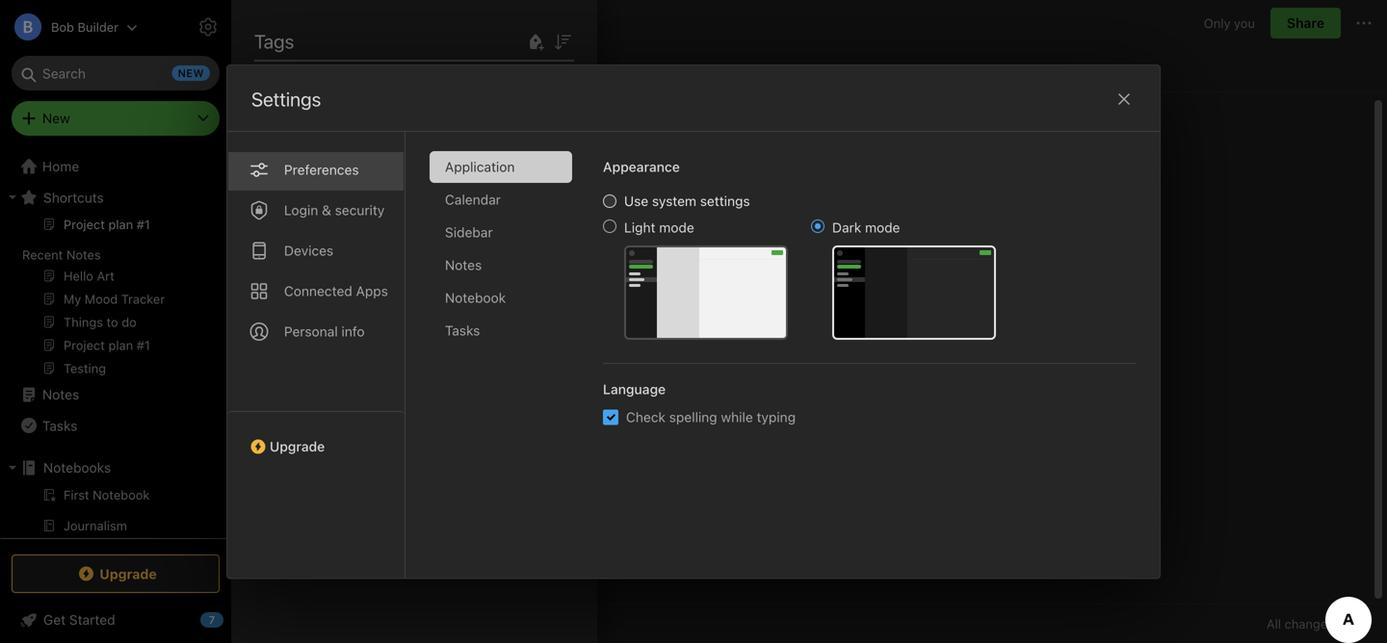 Task type: vqa. For each thing, say whether or not it's contained in the screenshot.
Here.
no



Task type: describe. For each thing, give the bounding box(es) containing it.
changes
[[1285, 617, 1334, 631]]

Check spelling while typing checkbox
[[603, 410, 618, 425]]

all changes saved
[[1267, 617, 1372, 631]]

Use system settings radio
[[603, 194, 617, 208]]

apps
[[356, 283, 388, 299]]

tab list for application
[[227, 132, 406, 578]]

notebooks
[[43, 460, 111, 476]]

notes link
[[0, 380, 223, 410]]

spelling
[[669, 409, 717, 425]]

devices
[[284, 243, 334, 258]]

dark
[[832, 219, 861, 235]]

settings
[[700, 193, 750, 209]]

login
[[284, 202, 318, 218]]

expand notebooks image
[[5, 460, 20, 476]]

Note Editor text field
[[231, 92, 1387, 604]]

appearance
[[603, 159, 680, 175]]

while
[[721, 409, 753, 425]]

tags
[[254, 30, 294, 53]]

application tab
[[430, 151, 572, 183]]

(
[[323, 160, 328, 174]]

share
[[1287, 15, 1325, 31]]

system
[[652, 193, 697, 209]]

)
[[335, 160, 339, 174]]

add tag image
[[276, 613, 299, 636]]

on
[[320, 59, 335, 75]]

stores ( 0 )
[[277, 159, 339, 174]]

connected apps
[[284, 283, 388, 299]]

tree containing home
[[0, 151, 231, 644]]

new button
[[12, 101, 220, 136]]

1 vertical spatial upgrade button
[[12, 555, 220, 593]]

notebook
[[445, 290, 506, 306]]

personal info
[[284, 323, 365, 339]]

notebooks link
[[0, 453, 223, 484]]

connected
[[284, 283, 352, 299]]

option group containing use system settings
[[603, 192, 996, 340]]

last
[[247, 59, 273, 75]]

light mode
[[624, 219, 694, 235]]

share button
[[1271, 8, 1341, 39]]

use system settings
[[624, 193, 750, 209]]

s row group
[[254, 116, 590, 208]]

sidebar
[[445, 224, 493, 240]]

recent notes
[[22, 248, 101, 262]]

all
[[1267, 617, 1281, 631]]

notes tab
[[430, 249, 572, 281]]

preferences
[[284, 162, 359, 178]]

check
[[626, 409, 666, 425]]

group inside tree
[[0, 484, 223, 576]]

shortcuts button
[[0, 182, 223, 213]]

tab list for appearance
[[430, 151, 588, 578]]

tasks inside tasks button
[[42, 418, 77, 434]]

edited
[[277, 59, 316, 75]]

recent notes group
[[0, 213, 223, 387]]

2023
[[380, 59, 413, 75]]



Task type: locate. For each thing, give the bounding box(es) containing it.
tasks inside the tasks tab
[[445, 323, 480, 338]]

close image
[[1113, 87, 1136, 111]]

0 horizontal spatial tab list
[[227, 132, 406, 578]]

check spelling while typing
[[626, 409, 796, 425]]

tab list containing preferences
[[227, 132, 406, 578]]

1 horizontal spatial upgrade
[[270, 439, 325, 455]]

tab list containing application
[[430, 151, 588, 578]]

notes up tasks button at the left
[[42, 387, 79, 403]]

notes inside tab
[[445, 257, 482, 273]]

stores
[[277, 159, 318, 174]]

light
[[624, 219, 656, 235]]

add a reminder image
[[243, 613, 266, 636]]

create new tag image
[[524, 30, 547, 53]]

0 horizontal spatial tasks
[[42, 418, 77, 434]]

note window element
[[231, 0, 1387, 644]]

tasks button
[[0, 410, 223, 441]]

tree
[[0, 151, 231, 644]]

option group
[[603, 192, 996, 340]]

calendar
[[445, 192, 501, 207]]

shortcuts
[[43, 190, 104, 205]]

upgrade
[[270, 439, 325, 455], [99, 566, 157, 582]]

tab list
[[227, 132, 406, 578], [430, 151, 588, 578]]

only
[[1204, 16, 1231, 30]]

None search field
[[25, 56, 206, 91]]

tasks tab
[[430, 315, 572, 347]]

tasks down notebook on the top left of the page
[[445, 323, 480, 338]]

mode for dark mode
[[865, 219, 900, 235]]

language
[[603, 381, 666, 397]]

application
[[445, 159, 515, 175]]

1,
[[367, 59, 377, 75]]

settings image
[[197, 15, 220, 39]]

you
[[1234, 16, 1255, 30]]

0 vertical spatial tasks
[[445, 323, 480, 338]]

1 vertical spatial upgrade
[[99, 566, 157, 582]]

calendar tab
[[430, 184, 572, 216]]

mode
[[659, 219, 694, 235], [865, 219, 900, 235]]

upgrade inside tab list
[[270, 439, 325, 455]]

group
[[0, 484, 223, 576]]

use
[[624, 193, 649, 209]]

last edited on nov 1, 2023
[[247, 59, 413, 75]]

2 mode from the left
[[865, 219, 900, 235]]

0 horizontal spatial upgrade
[[99, 566, 157, 582]]

notes right recent
[[66, 248, 101, 262]]

notes
[[66, 248, 101, 262], [445, 257, 482, 273], [42, 387, 79, 403]]

upgrade button
[[227, 411, 405, 462], [12, 555, 220, 593]]

recent
[[22, 248, 63, 262]]

1 horizontal spatial mode
[[865, 219, 900, 235]]

upgrade for rightmost upgrade popup button
[[270, 439, 325, 455]]

login & security
[[284, 202, 385, 218]]

1 vertical spatial tasks
[[42, 418, 77, 434]]

&
[[322, 202, 331, 218]]

home link
[[0, 151, 231, 182]]

personal
[[284, 323, 338, 339]]

settings
[[251, 87, 321, 110]]

mode right dark
[[865, 219, 900, 235]]

typing
[[757, 409, 796, 425]]

dark mode
[[832, 219, 900, 235]]

1 horizontal spatial tasks
[[445, 323, 480, 338]]

notes inside 'group'
[[66, 248, 101, 262]]

mode for light mode
[[659, 219, 694, 235]]

Find tags… text field
[[255, 84, 551, 109]]

0 vertical spatial upgrade
[[270, 439, 325, 455]]

security
[[335, 202, 385, 218]]

1 mode from the left
[[659, 219, 694, 235]]

0 vertical spatial upgrade button
[[227, 411, 405, 462]]

tasks up notebooks
[[42, 418, 77, 434]]

0 horizontal spatial mode
[[659, 219, 694, 235]]

info
[[342, 323, 365, 339]]

Light mode radio
[[603, 219, 617, 233]]

0
[[328, 160, 335, 174]]

home
[[42, 158, 79, 174]]

expand note image
[[245, 12, 268, 35]]

Dark mode radio
[[811, 219, 825, 233]]

saved
[[1338, 617, 1372, 631]]

upgrade for upgrade popup button to the bottom
[[99, 566, 157, 582]]

1 horizontal spatial tab list
[[430, 151, 588, 578]]

only you
[[1204, 16, 1255, 30]]

Search text field
[[25, 56, 206, 91]]

0 horizontal spatial upgrade button
[[12, 555, 220, 593]]

tasks
[[445, 323, 480, 338], [42, 418, 77, 434]]

1 horizontal spatial upgrade button
[[227, 411, 405, 462]]

nov
[[339, 59, 363, 75]]

notes down sidebar
[[445, 257, 482, 273]]

mode down system
[[659, 219, 694, 235]]

s
[[254, 187, 263, 204]]

new
[[42, 110, 70, 126]]

notebook tab
[[430, 282, 572, 314]]

sidebar tab
[[430, 217, 572, 248]]



